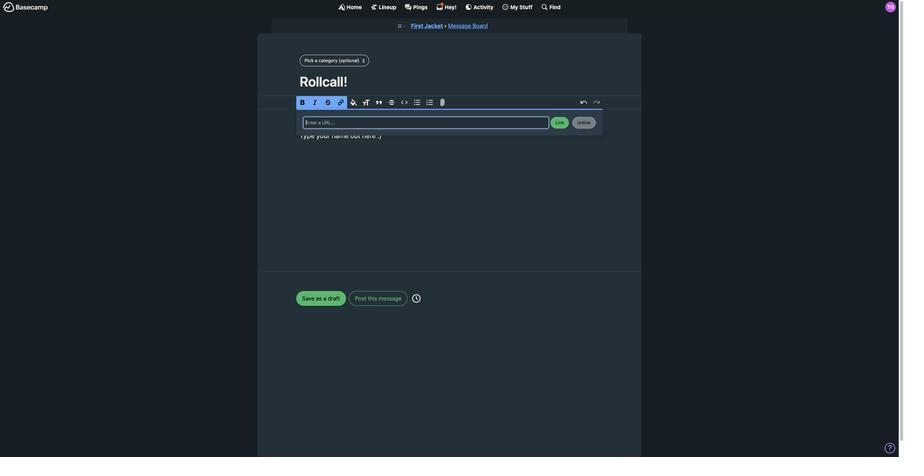 Task type: locate. For each thing, give the bounding box(es) containing it.
post
[[355, 295, 366, 302]]

2 horizontal spatial a
[[375, 121, 379, 129]]

name
[[332, 131, 349, 139]]

switch accounts image
[[3, 2, 48, 13]]

pings button
[[405, 4, 428, 11]]

here
[[362, 131, 376, 139]]

URL url field
[[303, 117, 549, 128]]

my
[[510, 4, 518, 10]]

save as a draft
[[302, 295, 340, 302]]

a right as
[[323, 295, 326, 302]]

tyler black image
[[885, 2, 896, 12]]

›
[[444, 23, 447, 29]]

Write away… text field
[[278, 109, 620, 263]]

hey!
[[445, 4, 457, 10]]

1 horizontal spatial a
[[323, 295, 326, 302]]

post this message
[[355, 295, 402, 302]]

hello everyone! let's do a roll call today! type your name out here :)
[[300, 121, 423, 139]]

jacket
[[425, 23, 443, 29]]

message
[[379, 295, 402, 302]]

› message board
[[444, 23, 488, 29]]

a right do
[[375, 121, 379, 129]]

2 vertical spatial a
[[323, 295, 326, 302]]

None button
[[550, 117, 569, 128], [572, 117, 596, 128], [550, 117, 569, 128], [572, 117, 596, 128]]

first
[[411, 23, 423, 29]]

draft
[[328, 295, 340, 302]]

type
[[300, 131, 315, 139]]

(optional)
[[339, 58, 359, 63]]

0 horizontal spatial a
[[315, 58, 317, 63]]

home link
[[338, 4, 362, 11]]

hey! button
[[436, 2, 457, 11]]

my stuff
[[510, 4, 533, 10]]

:)
[[377, 131, 382, 139]]

your
[[316, 131, 330, 139]]

home
[[347, 4, 362, 10]]

1 vertical spatial a
[[375, 121, 379, 129]]

pick
[[305, 58, 314, 63]]

a right pick
[[315, 58, 317, 63]]

0 vertical spatial a
[[315, 58, 317, 63]]

a
[[315, 58, 317, 63], [375, 121, 379, 129], [323, 295, 326, 302]]

a inside hello everyone! let's do a roll call today! type your name out here :)
[[375, 121, 379, 129]]

stuff
[[519, 4, 533, 10]]

as
[[316, 295, 322, 302]]

Type a title… text field
[[300, 73, 599, 89]]



Task type: vqa. For each thing, say whether or not it's contained in the screenshot.
Adobe Creative Cloud
no



Task type: describe. For each thing, give the bounding box(es) containing it.
lineup
[[379, 4, 396, 10]]

this
[[368, 295, 377, 302]]

message board link
[[448, 23, 488, 29]]

find
[[550, 4, 561, 10]]

message
[[448, 23, 471, 29]]

do
[[366, 121, 373, 129]]

find button
[[541, 4, 561, 11]]

pings
[[413, 4, 428, 10]]

a inside button
[[315, 58, 317, 63]]

activity
[[474, 4, 493, 10]]

activity link
[[465, 4, 493, 11]]

main element
[[0, 0, 899, 14]]

first jacket link
[[411, 23, 443, 29]]

call
[[391, 121, 402, 129]]

category
[[319, 58, 338, 63]]

hello
[[300, 121, 315, 129]]

today!
[[403, 121, 423, 129]]

lineup link
[[370, 4, 396, 11]]

board
[[473, 23, 488, 29]]

post this message button
[[349, 291, 408, 306]]

save as a draft button
[[296, 291, 346, 306]]

let's
[[349, 121, 364, 129]]

a inside "button"
[[323, 295, 326, 302]]

pick a category (optional) button
[[300, 55, 369, 66]]

roll
[[380, 121, 390, 129]]

everyone!
[[317, 121, 347, 129]]

schedule this to post later image
[[412, 294, 421, 303]]

pick a category (optional)
[[305, 58, 359, 63]]

my stuff button
[[502, 4, 533, 11]]

out
[[350, 131, 360, 139]]

save
[[302, 295, 315, 302]]

first jacket
[[411, 23, 443, 29]]



